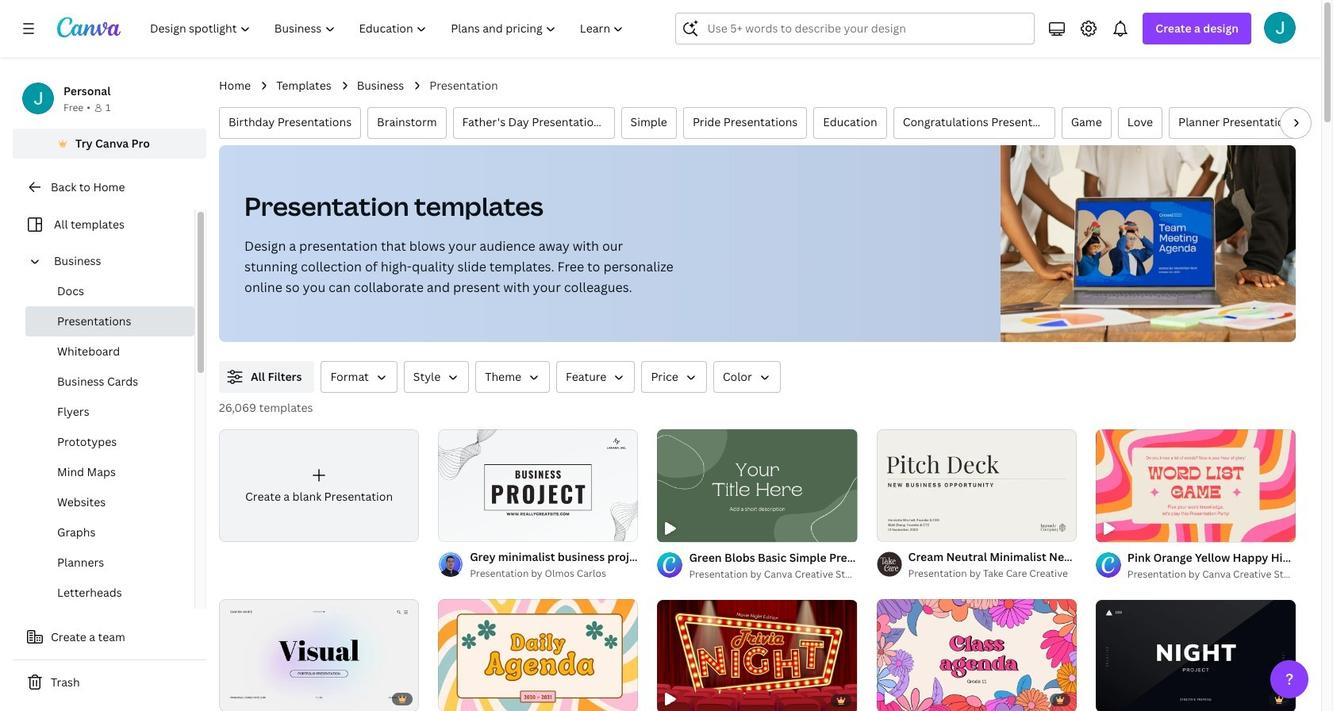 Task type: locate. For each thing, give the bounding box(es) containing it.
gradient minimal portfolio proposal presentation image
[[219, 599, 419, 711]]

None search field
[[676, 13, 1035, 44]]

john smith image
[[1264, 12, 1296, 44]]

create a blank presentation element
[[219, 429, 419, 542]]

cream neutral minimalist new business pitch deck presentation image
[[877, 429, 1077, 542]]

orange groovy retro daily agenda presentation image
[[438, 599, 638, 711]]

Search search field
[[707, 13, 1025, 44]]



Task type: vqa. For each thing, say whether or not it's contained in the screenshot.
Orange Groovy Retro Daily Agenda Presentation image
yes



Task type: describe. For each thing, give the bounding box(es) containing it.
top level navigation element
[[140, 13, 638, 44]]

grey minimalist business project presentation image
[[438, 429, 638, 542]]

black and gray gradient professional presentation image
[[1096, 600, 1296, 711]]



